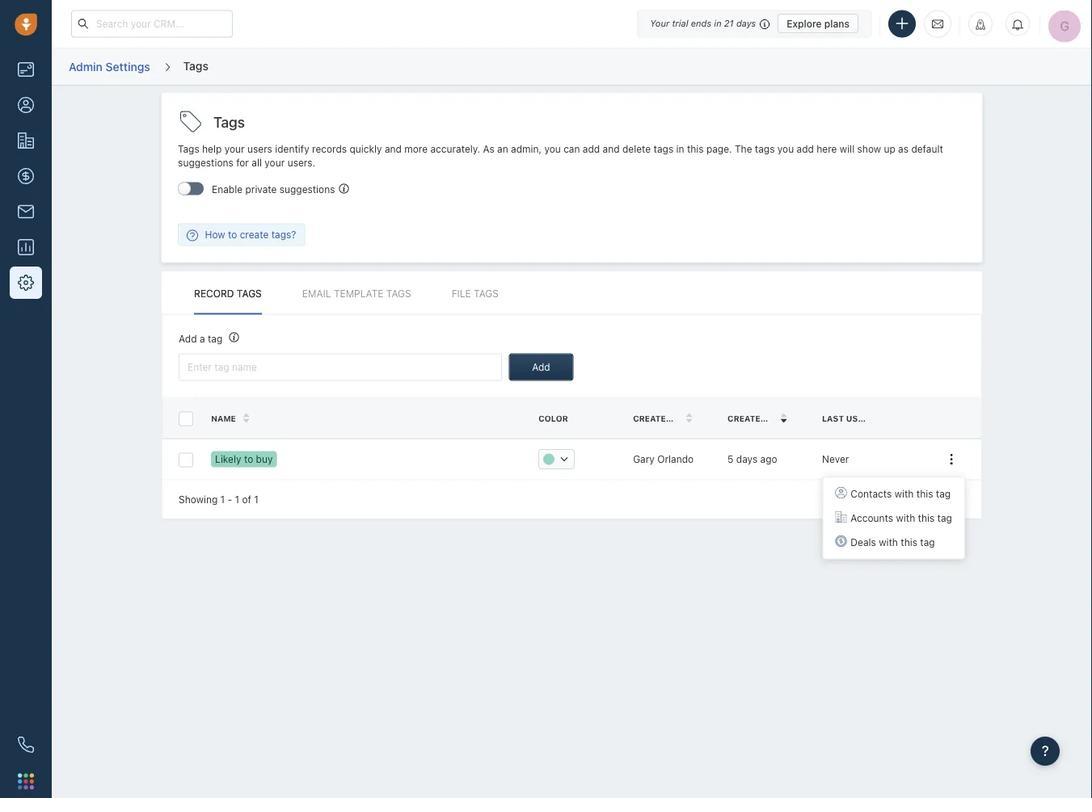 Task type: locate. For each thing, give the bounding box(es) containing it.
1 horizontal spatial your
[[265, 157, 285, 169]]

1 horizontal spatial tags
[[755, 144, 775, 155]]

add for add
[[532, 362, 550, 373]]

tags left help
[[178, 144, 199, 155]]

ends
[[691, 18, 712, 29]]

users
[[247, 144, 272, 155]]

an
[[497, 144, 508, 155]]

tag inside deals with this tag link
[[920, 537, 935, 549]]

your up for
[[225, 144, 245, 155]]

created left 'at'
[[728, 414, 767, 424]]

-
[[228, 494, 232, 505]]

tags right record
[[237, 288, 262, 299]]

tags up help
[[214, 113, 245, 131]]

your trial ends in 21 days
[[650, 18, 756, 29]]

tag down contacts with this tag at the right of page
[[938, 513, 952, 524]]

2 add from the left
[[797, 144, 814, 155]]

1 vertical spatial days
[[736, 454, 758, 465]]

1 vertical spatial to
[[244, 454, 253, 465]]

in left 21
[[714, 18, 722, 29]]

created
[[633, 414, 672, 424], [728, 414, 767, 424]]

Search your CRM... text field
[[71, 10, 233, 38]]

and left delete
[[603, 144, 620, 155]]

up
[[884, 144, 896, 155]]

suggestions down the users.
[[280, 183, 335, 195]]

1 horizontal spatial you
[[778, 144, 794, 155]]

days right 5
[[736, 454, 758, 465]]

1 left -
[[220, 494, 225, 505]]

admin settings link
[[68, 54, 151, 79]]

you left here
[[778, 144, 794, 155]]

delete
[[622, 144, 651, 155]]

2 created from the left
[[728, 414, 767, 424]]

1 horizontal spatial to
[[244, 454, 253, 465]]

to left buy
[[244, 454, 253, 465]]

tag for contacts with this tag
[[936, 489, 951, 500]]

enable
[[212, 183, 243, 195]]

tag
[[208, 333, 223, 344], [936, 489, 951, 500], [938, 513, 952, 524], [920, 537, 935, 549]]

0 horizontal spatial add
[[583, 144, 600, 155]]

to right how
[[228, 229, 237, 240]]

add up color
[[532, 362, 550, 373]]

plans
[[825, 18, 850, 29]]

show
[[857, 144, 881, 155]]

0 horizontal spatial add
[[179, 333, 197, 344]]

add button
[[509, 354, 574, 381]]

accounts
[[851, 513, 893, 524]]

and left more at the left top of page
[[385, 144, 402, 155]]

1 tags from the left
[[654, 144, 674, 155]]

contacts with this tag
[[851, 489, 951, 500]]

used
[[846, 414, 869, 423]]

0 vertical spatial add
[[179, 333, 197, 344]]

in
[[714, 18, 722, 29], [676, 144, 684, 155]]

email
[[302, 288, 331, 299]]

template
[[334, 288, 384, 299]]

in left the page.
[[676, 144, 684, 155]]

0 vertical spatial in
[[714, 18, 722, 29]]

phone element
[[10, 729, 42, 762]]

0 horizontal spatial in
[[676, 144, 684, 155]]

last
[[822, 414, 844, 423]]

likely to buy
[[215, 454, 273, 465]]

and
[[385, 144, 402, 155], [603, 144, 620, 155]]

tag for deals with this tag
[[920, 537, 935, 549]]

5 days ago
[[728, 454, 777, 465]]

never
[[822, 454, 849, 465]]

2 vertical spatial with
[[879, 537, 898, 549]]

1 you from the left
[[544, 144, 561, 155]]

tag down accounts with this tag
[[920, 537, 935, 549]]

likely
[[215, 454, 241, 465]]

color
[[539, 414, 568, 423]]

1 horizontal spatial and
[[603, 144, 620, 155]]

this down contacts with this tag at the right of page
[[918, 513, 935, 524]]

settings
[[106, 60, 150, 73]]

orlando
[[657, 454, 694, 465]]

your
[[225, 144, 245, 155], [265, 157, 285, 169]]

suggestions
[[178, 157, 233, 169], [280, 183, 335, 195]]

days
[[736, 18, 756, 29], [736, 454, 758, 465]]

tags right the
[[755, 144, 775, 155]]

add right the can
[[583, 144, 600, 155]]

freshworks switcher image
[[18, 774, 34, 790]]

identify
[[275, 144, 309, 155]]

buy
[[256, 454, 273, 465]]

0 horizontal spatial and
[[385, 144, 402, 155]]

tag up accounts with this tag
[[936, 489, 951, 500]]

1 right of
[[254, 494, 259, 505]]

0 vertical spatial to
[[228, 229, 237, 240]]

file tags link
[[452, 272, 499, 315]]

created for created by
[[633, 414, 672, 424]]

accounts with this tag link
[[835, 512, 952, 526]]

suggestions down help
[[178, 157, 233, 169]]

1 vertical spatial add
[[532, 362, 550, 373]]

0 horizontal spatial tags
[[654, 144, 674, 155]]

tag inside contacts with this tag link
[[936, 489, 951, 500]]

here
[[817, 144, 837, 155]]

this left the page.
[[687, 144, 704, 155]]

0 vertical spatial with
[[895, 489, 914, 500]]

1 right -
[[235, 494, 239, 505]]

showing 1 - 1 of 1
[[179, 494, 259, 505]]

in inside tags help your users identify records quickly and more accurately. as an admin, you can add and delete tags in this page. the tags you add here will show up as default suggestions for all your users.
[[676, 144, 684, 155]]

1
[[220, 494, 225, 505], [235, 494, 239, 505], [254, 494, 259, 505]]

0 vertical spatial suggestions
[[178, 157, 233, 169]]

this for deals with this tag
[[901, 537, 918, 549]]

0 horizontal spatial to
[[228, 229, 237, 240]]

1 horizontal spatial created
[[728, 414, 767, 424]]

tags right delete
[[654, 144, 674, 155]]

created by
[[633, 414, 686, 424]]

0 horizontal spatial created
[[633, 414, 672, 424]]

quickly
[[350, 144, 382, 155]]

21
[[724, 18, 734, 29]]

1 created from the left
[[633, 414, 672, 424]]

1 horizontal spatial 1
[[235, 494, 239, 505]]

tags
[[183, 59, 208, 72], [214, 113, 245, 131], [178, 144, 199, 155], [237, 288, 262, 299], [386, 288, 411, 299], [474, 288, 499, 299]]

0 horizontal spatial 1
[[220, 494, 225, 505]]

with down accounts with this tag link
[[879, 537, 898, 549]]

created left by
[[633, 414, 672, 424]]

you left the can
[[544, 144, 561, 155]]

add left a
[[179, 333, 197, 344]]

deals
[[851, 537, 876, 549]]

with for accounts
[[896, 513, 915, 524]]

add
[[179, 333, 197, 344], [532, 362, 550, 373]]

your right all
[[265, 157, 285, 169]]

0 horizontal spatial you
[[544, 144, 561, 155]]

tag inside accounts with this tag link
[[938, 513, 952, 524]]

trial
[[672, 18, 688, 29]]

page.
[[707, 144, 732, 155]]

with up accounts with this tag
[[895, 489, 914, 500]]

0 vertical spatial days
[[736, 18, 756, 29]]

1 horizontal spatial add
[[797, 144, 814, 155]]

accounts with this tag
[[851, 513, 952, 524]]

this up accounts with this tag
[[917, 489, 933, 500]]

2 horizontal spatial 1
[[254, 494, 259, 505]]

this
[[687, 144, 704, 155], [917, 489, 933, 500], [918, 513, 935, 524], [901, 537, 918, 549]]

add left here
[[797, 144, 814, 155]]

accurately.
[[430, 144, 480, 155]]

1 vertical spatial in
[[676, 144, 684, 155]]

0 horizontal spatial suggestions
[[178, 157, 233, 169]]

add
[[583, 144, 600, 155], [797, 144, 814, 155]]

admin
[[69, 60, 103, 73]]

this for contacts with this tag
[[917, 489, 933, 500]]

this down accounts with this tag
[[901, 537, 918, 549]]

contacts
[[851, 489, 892, 500]]

1 days from the top
[[736, 18, 756, 29]]

with down contacts with this tag at the right of page
[[896, 513, 915, 524]]

to
[[228, 229, 237, 240], [244, 454, 253, 465]]

phone image
[[18, 737, 34, 753]]

1 vertical spatial suggestions
[[280, 183, 335, 195]]

tags
[[654, 144, 674, 155], [755, 144, 775, 155]]

2 days from the top
[[736, 454, 758, 465]]

with
[[895, 489, 914, 500], [896, 513, 915, 524], [879, 537, 898, 549]]

0 horizontal spatial your
[[225, 144, 245, 155]]

1 horizontal spatial suggestions
[[280, 183, 335, 195]]

1 horizontal spatial add
[[532, 362, 550, 373]]

1 vertical spatial with
[[896, 513, 915, 524]]

add inside button
[[532, 362, 550, 373]]

1 1 from the left
[[220, 494, 225, 505]]

file
[[452, 288, 471, 299]]

you
[[544, 144, 561, 155], [778, 144, 794, 155]]

days right 21
[[736, 18, 756, 29]]

1 and from the left
[[385, 144, 402, 155]]



Task type: describe. For each thing, give the bounding box(es) containing it.
suggestions inside tags help your users identify records quickly and more accurately. as an admin, you can add and delete tags in this page. the tags you add here will show up as default suggestions for all your users.
[[178, 157, 233, 169]]

private
[[245, 183, 277, 195]]

your
[[650, 18, 670, 29]]

records
[[312, 144, 347, 155]]

tags help your users identify records quickly and more accurately. as an admin, you can add and delete tags in this page. the tags you add here will show up as default suggestions for all your users.
[[178, 144, 943, 169]]

1 add from the left
[[583, 144, 600, 155]]

5
[[728, 454, 734, 465]]

as
[[483, 144, 495, 155]]

help
[[202, 144, 222, 155]]

default
[[911, 144, 943, 155]]

tags right file
[[474, 288, 499, 299]]

explore plans
[[787, 18, 850, 29]]

deals with this tag link
[[835, 536, 935, 550]]

as
[[898, 144, 909, 155]]

all
[[252, 157, 262, 169]]

3 1 from the left
[[254, 494, 259, 505]]

users.
[[288, 157, 315, 169]]

gary orlando
[[633, 454, 694, 465]]

this inside tags help your users identify records quickly and more accurately. as an admin, you can add and delete tags in this page. the tags you add here will show up as default suggestions for all your users.
[[687, 144, 704, 155]]

add for add a tag
[[179, 333, 197, 344]]

add a tag
[[179, 333, 223, 344]]

how
[[205, 229, 225, 240]]

send email image
[[932, 17, 943, 31]]

admin settings
[[69, 60, 150, 73]]

record tags link
[[194, 272, 262, 315]]

tags down search your crm... text field
[[183, 59, 208, 72]]

create
[[240, 229, 269, 240]]

record
[[194, 288, 234, 299]]

record tags
[[194, 288, 262, 299]]

when users add a tag, the crm will only suggest tags the user has created, plus default tags image
[[339, 184, 349, 193]]

the
[[735, 144, 752, 155]]

by
[[674, 414, 686, 424]]

ago
[[760, 454, 777, 465]]

explore
[[787, 18, 822, 29]]

can
[[564, 144, 580, 155]]

with for deals
[[879, 537, 898, 549]]

a
[[200, 333, 205, 344]]

created for created at
[[728, 414, 767, 424]]

to for create
[[228, 229, 237, 240]]

2 1 from the left
[[235, 494, 239, 505]]

name
[[211, 414, 236, 424]]

to for buy
[[244, 454, 253, 465]]

contacts with this tag link
[[835, 487, 951, 501]]

how to create tags? link
[[179, 228, 304, 242]]

file tags
[[452, 288, 499, 299]]

tags?
[[271, 229, 296, 240]]

last used
[[822, 414, 869, 423]]

Enter tag name text field
[[179, 354, 502, 381]]

tag for accounts with this tag
[[938, 513, 952, 524]]

at
[[769, 414, 780, 424]]

2 tags from the left
[[755, 144, 775, 155]]

0 vertical spatial your
[[225, 144, 245, 155]]

deals with this tag
[[851, 537, 935, 549]]

will
[[840, 144, 855, 155]]

explore plans link
[[778, 14, 859, 33]]

how to create tags?
[[205, 229, 296, 240]]

of
[[242, 494, 251, 505]]

tags right template
[[386, 288, 411, 299]]

tag right a
[[208, 333, 223, 344]]

more
[[404, 144, 428, 155]]

gary
[[633, 454, 655, 465]]

showing
[[179, 494, 218, 505]]

1 vertical spatial your
[[265, 157, 285, 169]]

admin,
[[511, 144, 542, 155]]

created at
[[728, 414, 780, 424]]

with for contacts
[[895, 489, 914, 500]]

email template tags link
[[302, 272, 411, 315]]

tags inside tags help your users identify records quickly and more accurately. as an admin, you can add and delete tags in this page. the tags you add here will show up as default suggestions for all your users.
[[178, 144, 199, 155]]

for
[[236, 157, 249, 169]]

2 and from the left
[[603, 144, 620, 155]]

1 horizontal spatial in
[[714, 18, 722, 29]]

this for accounts with this tag
[[918, 513, 935, 524]]

2 you from the left
[[778, 144, 794, 155]]

enable private suggestions
[[212, 183, 335, 195]]

email template tags
[[302, 288, 411, 299]]



Task type: vqa. For each thing, say whether or not it's contained in the screenshot.
5
yes



